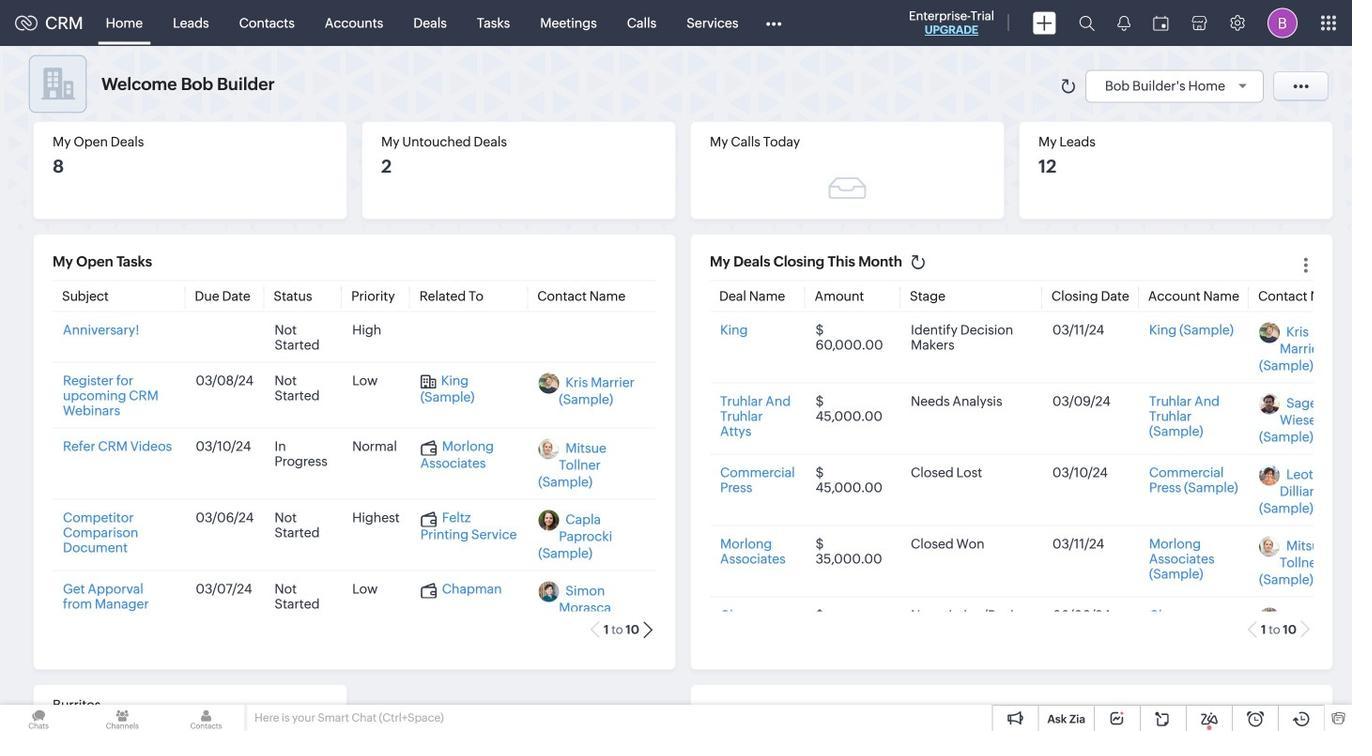 Task type: describe. For each thing, give the bounding box(es) containing it.
contacts image
[[168, 705, 245, 732]]

signals element
[[1106, 0, 1142, 46]]

profile element
[[1257, 0, 1309, 46]]

Other Modules field
[[754, 8, 794, 38]]

calendar image
[[1153, 15, 1169, 31]]

signals image
[[1118, 15, 1131, 31]]



Task type: locate. For each thing, give the bounding box(es) containing it.
search element
[[1068, 0, 1106, 46]]

create menu element
[[1022, 0, 1068, 46]]

search image
[[1079, 15, 1095, 31]]

logo image
[[15, 15, 38, 31]]

chats image
[[0, 705, 77, 732]]

profile image
[[1268, 8, 1298, 38]]

create menu image
[[1033, 12, 1057, 34]]

channels image
[[84, 705, 161, 732]]



Task type: vqa. For each thing, say whether or not it's contained in the screenshot.
THE PROFILE element at the right top of the page
yes



